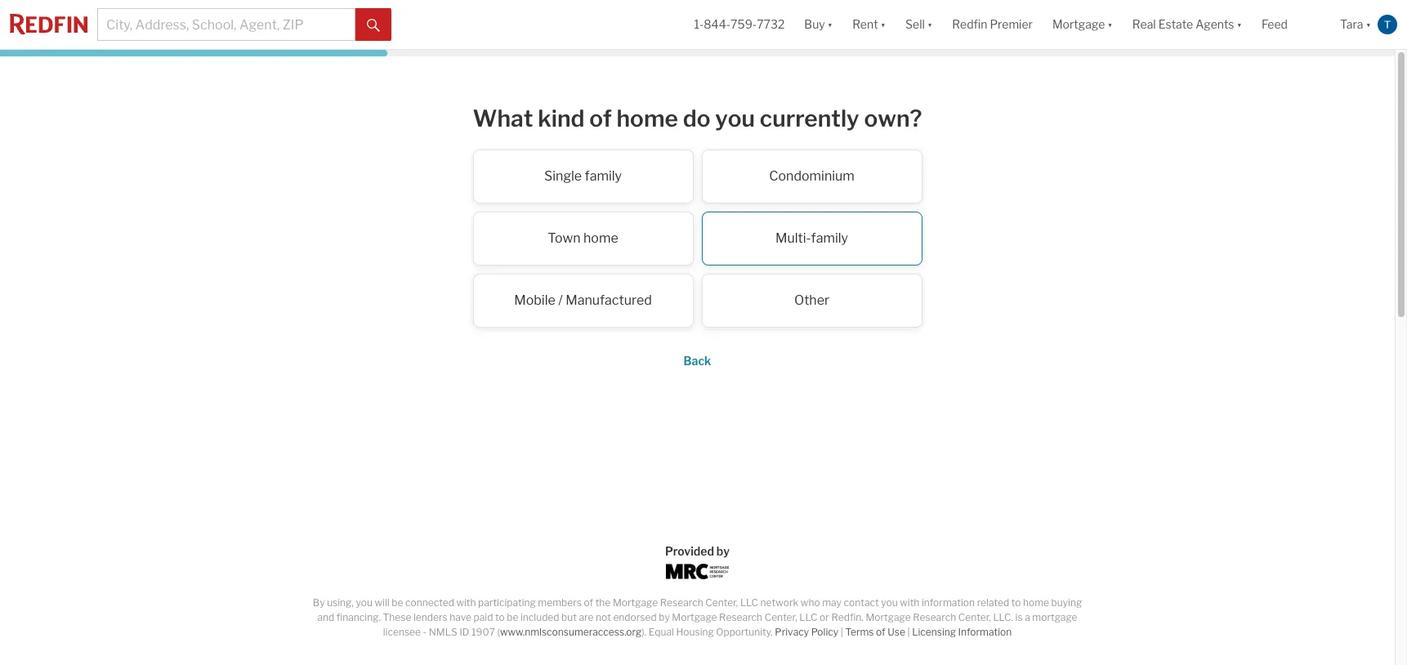 Task type: describe. For each thing, give the bounding box(es) containing it.
licensing information link
[[912, 626, 1012, 638]]

condominium
[[769, 168, 855, 184]]

who
[[801, 597, 820, 609]]

real estate agents ▾ button
[[1123, 0, 1252, 49]]

may
[[822, 597, 842, 609]]

lenders
[[413, 611, 448, 623]]

housing
[[676, 626, 714, 638]]

a
[[1025, 611, 1030, 623]]

5 ▾ from the left
[[1237, 17, 1242, 31]]

licensing
[[912, 626, 956, 638]]

by using, you will be connected with participating members of the mortgage research center, llc network who may contact you with information related to home buying and financing. these lenders have paid to be included but are not endorsed by mortgage research center, llc or redfin. mortgage research center, llc. is a mortgage licensee - nmls id 1907 (
[[313, 597, 1082, 638]]

0 horizontal spatial center,
[[705, 597, 738, 609]]

844-
[[704, 17, 731, 31]]

2 with from the left
[[900, 597, 920, 609]]

1-
[[694, 17, 704, 31]]

0 vertical spatial llc
[[740, 597, 758, 609]]

contact
[[844, 597, 879, 609]]

0 horizontal spatial research
[[660, 597, 703, 609]]

town home
[[548, 230, 618, 246]]

what
[[473, 105, 533, 132]]

rent ▾
[[852, 17, 886, 31]]

terms
[[845, 626, 874, 638]]

0 horizontal spatial to
[[495, 611, 505, 623]]

privacy
[[775, 626, 809, 638]]

0 vertical spatial home
[[617, 105, 678, 132]]

connected
[[405, 597, 454, 609]]

1-844-759-7732
[[694, 17, 785, 31]]

www.nmlsconsumeraccess.org link
[[500, 626, 642, 638]]

these
[[383, 611, 411, 623]]

1 with from the left
[[456, 597, 476, 609]]

buy
[[804, 17, 825, 31]]

related
[[977, 597, 1009, 609]]

mortgage ▾
[[1052, 17, 1113, 31]]

what kind of home do you currently own?
[[473, 105, 922, 132]]

provided by
[[665, 544, 730, 558]]

estate
[[1158, 17, 1193, 31]]

by
[[313, 597, 325, 609]]

buying
[[1051, 597, 1082, 609]]

user photo image
[[1378, 15, 1397, 34]]

sell
[[905, 17, 925, 31]]

agents
[[1196, 17, 1234, 31]]

/
[[558, 292, 563, 308]]

▾ for buy ▾
[[827, 17, 833, 31]]

the
[[595, 597, 611, 609]]

back
[[684, 353, 711, 367]]

rent ▾ button
[[843, 0, 896, 49]]

(
[[497, 626, 500, 638]]

mortgage research center image
[[666, 564, 729, 579]]

sell ▾ button
[[905, 0, 933, 49]]

buy ▾
[[804, 17, 833, 31]]

www.nmlsconsumeraccess.org ). equal housing opportunity. privacy policy | terms of use | licensing information
[[500, 626, 1012, 638]]

▾ for mortgage ▾
[[1107, 17, 1113, 31]]

1 horizontal spatial to
[[1011, 597, 1021, 609]]

▾ for tara ▾
[[1366, 17, 1371, 31]]

single family
[[544, 168, 622, 184]]

0 horizontal spatial you
[[356, 597, 373, 609]]

mobile
[[514, 292, 555, 308]]

licensee
[[383, 626, 421, 638]]

rent
[[852, 17, 878, 31]]

759-
[[731, 17, 757, 31]]

what kind of home do you currently own? option group
[[371, 149, 1024, 336]]

1 | from the left
[[841, 626, 843, 638]]

mortgage up use
[[866, 611, 911, 623]]

0 horizontal spatial be
[[392, 597, 403, 609]]

nmls
[[429, 626, 457, 638]]

currently own?
[[760, 105, 922, 132]]

policy
[[811, 626, 838, 638]]

redfin.
[[831, 611, 864, 623]]

paid
[[474, 611, 493, 623]]

2 horizontal spatial research
[[913, 611, 956, 623]]

7732
[[757, 17, 785, 31]]

multi-
[[775, 230, 811, 246]]

).
[[642, 626, 647, 638]]

mortgage ▾ button
[[1052, 0, 1113, 49]]

opportunity.
[[716, 626, 773, 638]]

City, Address, School, Agent, ZIP search field
[[97, 8, 355, 41]]

tara
[[1340, 17, 1363, 31]]

-
[[423, 626, 427, 638]]



Task type: vqa. For each thing, say whether or not it's contained in the screenshot.
the right family
yes



Task type: locate. For each thing, give the bounding box(es) containing it.
with up the have
[[456, 597, 476, 609]]

home inside by using, you will be connected with participating members of the mortgage research center, llc network who may contact you with information related to home buying and financing. these lenders have paid to be included but are not endorsed by mortgage research center, llc or redfin. mortgage research center, llc. is a mortgage licensee - nmls id 1907 (
[[1023, 597, 1049, 609]]

family for multi-family
[[811, 230, 848, 246]]

1 vertical spatial by
[[659, 611, 670, 623]]

0 horizontal spatial family
[[585, 168, 622, 184]]

1 horizontal spatial |
[[907, 626, 910, 638]]

to up is
[[1011, 597, 1021, 609]]

llc up opportunity. on the bottom of the page
[[740, 597, 758, 609]]

▾ right sell
[[927, 17, 933, 31]]

family
[[585, 168, 622, 184], [811, 230, 848, 246]]

of right kind
[[589, 105, 612, 132]]

members
[[538, 597, 582, 609]]

home left do on the top of the page
[[617, 105, 678, 132]]

you up financing. at the bottom left of page
[[356, 597, 373, 609]]

1 vertical spatial home
[[583, 230, 618, 246]]

mortgage up endorsed
[[613, 597, 658, 609]]

▾ left real
[[1107, 17, 1113, 31]]

1 vertical spatial of
[[584, 597, 593, 609]]

1 horizontal spatial by
[[717, 544, 730, 558]]

llc
[[740, 597, 758, 609], [799, 611, 817, 623]]

terms of use link
[[845, 626, 905, 638]]

included
[[520, 611, 559, 623]]

center, up the information
[[958, 611, 991, 623]]

provided
[[665, 544, 714, 558]]

of left use
[[876, 626, 885, 638]]

2 vertical spatial home
[[1023, 597, 1049, 609]]

mortgage left real
[[1052, 17, 1105, 31]]

be down participating
[[507, 611, 518, 623]]

multi-family
[[775, 230, 848, 246]]

other
[[794, 292, 829, 308]]

with
[[456, 597, 476, 609], [900, 597, 920, 609]]

home
[[617, 105, 678, 132], [583, 230, 618, 246], [1023, 597, 1049, 609]]

1 vertical spatial be
[[507, 611, 518, 623]]

1 horizontal spatial family
[[811, 230, 848, 246]]

mortgage
[[1032, 611, 1077, 623]]

of for housing
[[876, 626, 885, 638]]

mortgage inside dropdown button
[[1052, 17, 1105, 31]]

1 vertical spatial llc
[[799, 611, 817, 623]]

real
[[1132, 17, 1156, 31]]

information
[[922, 597, 975, 609]]

llc.
[[993, 611, 1013, 623]]

2 horizontal spatial center,
[[958, 611, 991, 623]]

research up licensing
[[913, 611, 956, 623]]

0 vertical spatial to
[[1011, 597, 1021, 609]]

▾ right agents
[[1237, 17, 1242, 31]]

real estate agents ▾
[[1132, 17, 1242, 31]]

home right town
[[583, 230, 618, 246]]

home inside option group
[[583, 230, 618, 246]]

center, down network
[[765, 611, 797, 623]]

0 horizontal spatial llc
[[740, 597, 758, 609]]

1 horizontal spatial be
[[507, 611, 518, 623]]

submit search image
[[367, 19, 380, 32]]

6 ▾ from the left
[[1366, 17, 1371, 31]]

home up the a at the bottom of the page
[[1023, 597, 1049, 609]]

town
[[548, 230, 581, 246]]

|
[[841, 626, 843, 638], [907, 626, 910, 638]]

center, up opportunity. on the bottom of the page
[[705, 597, 738, 609]]

real estate agents ▾ link
[[1132, 0, 1242, 49]]

1-844-759-7732 link
[[694, 17, 785, 31]]

1 horizontal spatial with
[[900, 597, 920, 609]]

feed button
[[1252, 0, 1330, 49]]

▾
[[827, 17, 833, 31], [881, 17, 886, 31], [927, 17, 933, 31], [1107, 17, 1113, 31], [1237, 17, 1242, 31], [1366, 17, 1371, 31]]

3 ▾ from the left
[[927, 17, 933, 31]]

0 vertical spatial family
[[585, 168, 622, 184]]

redfin premier
[[952, 17, 1033, 31]]

feed
[[1262, 17, 1288, 31]]

premier
[[990, 17, 1033, 31]]

llc up privacy policy link at the bottom of page
[[799, 611, 817, 623]]

| right use
[[907, 626, 910, 638]]

using,
[[327, 597, 354, 609]]

network
[[760, 597, 799, 609]]

with up use
[[900, 597, 920, 609]]

| down redfin.
[[841, 626, 843, 638]]

1 horizontal spatial llc
[[799, 611, 817, 623]]

▾ for rent ▾
[[881, 17, 886, 31]]

have
[[450, 611, 472, 623]]

single
[[544, 168, 582, 184]]

manufactured
[[566, 292, 652, 308]]

by up equal
[[659, 611, 670, 623]]

or
[[820, 611, 829, 623]]

you right do on the top of the page
[[715, 105, 755, 132]]

kind
[[538, 105, 585, 132]]

sell ▾ button
[[896, 0, 942, 49]]

www.nmlsconsumeraccess.org
[[500, 626, 642, 638]]

financing.
[[337, 611, 381, 623]]

by inside by using, you will be connected with participating members of the mortgage research center, llc network who may contact you with information related to home buying and financing. these lenders have paid to be included but are not endorsed by mortgage research center, llc or redfin. mortgage research center, llc. is a mortgage licensee - nmls id 1907 (
[[659, 611, 670, 623]]

1 vertical spatial to
[[495, 611, 505, 623]]

mortgage ▾ button
[[1043, 0, 1123, 49]]

you
[[715, 105, 755, 132], [356, 597, 373, 609], [881, 597, 898, 609]]

but
[[561, 611, 577, 623]]

is
[[1015, 611, 1023, 623]]

0 vertical spatial of
[[589, 105, 612, 132]]

0 horizontal spatial by
[[659, 611, 670, 623]]

1907
[[471, 626, 495, 638]]

▾ for sell ▾
[[927, 17, 933, 31]]

rent ▾ button
[[852, 0, 886, 49]]

0 vertical spatial be
[[392, 597, 403, 609]]

tara ▾
[[1340, 17, 1371, 31]]

family down condominium at the right of the page
[[811, 230, 848, 246]]

of inside by using, you will be connected with participating members of the mortgage research center, llc network who may contact you with information related to home buying and financing. these lenders have paid to be included but are not endorsed by mortgage research center, llc or redfin. mortgage research center, llc. is a mortgage licensee - nmls id 1907 (
[[584, 597, 593, 609]]

information
[[958, 626, 1012, 638]]

mortgage up housing
[[672, 611, 717, 623]]

redfin premier button
[[942, 0, 1043, 49]]

1 horizontal spatial center,
[[765, 611, 797, 623]]

▾ right buy
[[827, 17, 833, 31]]

2 | from the left
[[907, 626, 910, 638]]

to up (
[[495, 611, 505, 623]]

4 ▾ from the left
[[1107, 17, 1113, 31]]

by up mortgage research center image
[[717, 544, 730, 558]]

2 ▾ from the left
[[881, 17, 886, 31]]

sell ▾
[[905, 17, 933, 31]]

research
[[660, 597, 703, 609], [719, 611, 762, 623], [913, 611, 956, 623]]

buy ▾ button
[[804, 0, 833, 49]]

0 vertical spatial by
[[717, 544, 730, 558]]

of left the
[[584, 597, 593, 609]]

research up opportunity. on the bottom of the page
[[719, 611, 762, 623]]

endorsed
[[613, 611, 657, 623]]

of for will
[[584, 597, 593, 609]]

1 vertical spatial family
[[811, 230, 848, 246]]

privacy policy link
[[775, 626, 838, 638]]

2 vertical spatial of
[[876, 626, 885, 638]]

research up housing
[[660, 597, 703, 609]]

0 horizontal spatial with
[[456, 597, 476, 609]]

family right single
[[585, 168, 622, 184]]

1 horizontal spatial you
[[715, 105, 755, 132]]

2 horizontal spatial you
[[881, 597, 898, 609]]

will
[[375, 597, 390, 609]]

0 horizontal spatial |
[[841, 626, 843, 638]]

▾ right tara
[[1366, 17, 1371, 31]]

mobile / manufactured
[[514, 292, 652, 308]]

redfin
[[952, 17, 987, 31]]

you right 'contact'
[[881, 597, 898, 609]]

mortgage
[[1052, 17, 1105, 31], [613, 597, 658, 609], [672, 611, 717, 623], [866, 611, 911, 623]]

are
[[579, 611, 594, 623]]

1 ▾ from the left
[[827, 17, 833, 31]]

family for single family
[[585, 168, 622, 184]]

buy ▾ button
[[795, 0, 843, 49]]

not
[[596, 611, 611, 623]]

be up these on the bottom of page
[[392, 597, 403, 609]]

use
[[888, 626, 905, 638]]

back button
[[684, 353, 711, 367]]

1 horizontal spatial research
[[719, 611, 762, 623]]

of
[[589, 105, 612, 132], [584, 597, 593, 609], [876, 626, 885, 638]]

participating
[[478, 597, 536, 609]]

to
[[1011, 597, 1021, 609], [495, 611, 505, 623]]

equal
[[649, 626, 674, 638]]

▾ right rent
[[881, 17, 886, 31]]

do
[[683, 105, 710, 132]]



